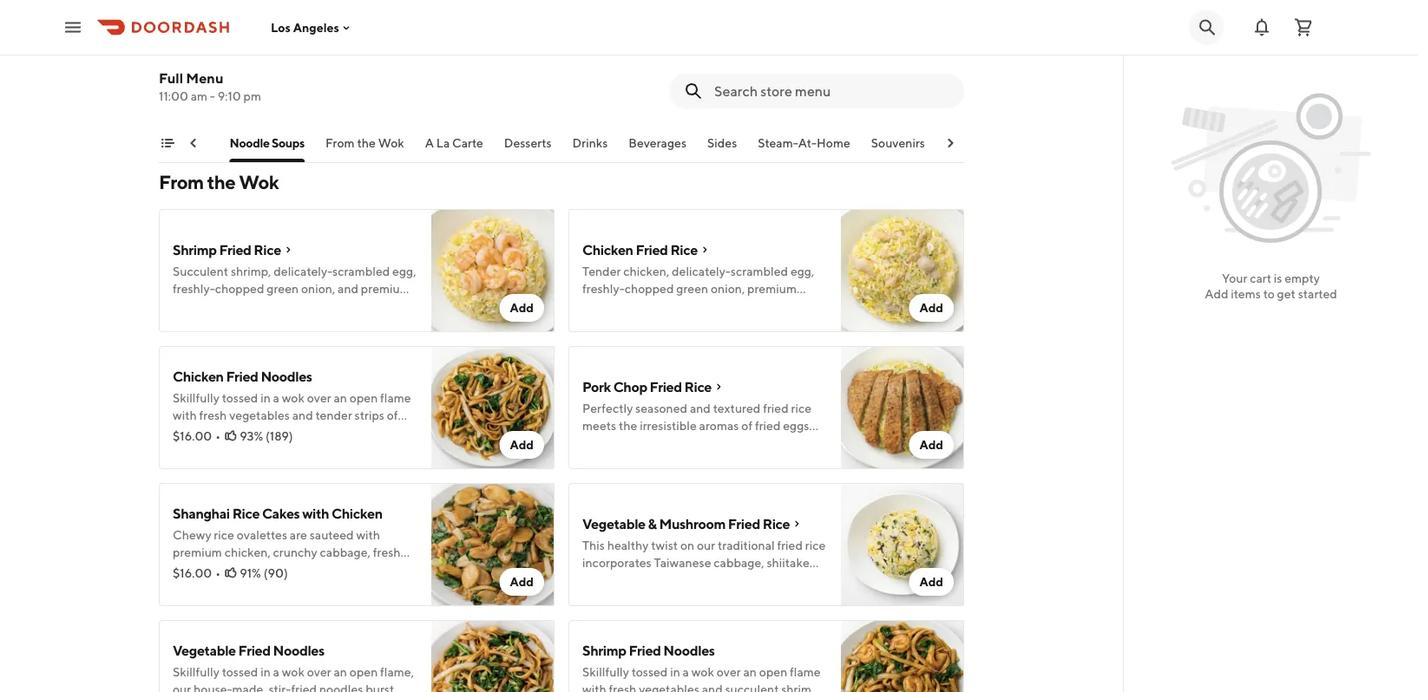 Task type: locate. For each thing, give the bounding box(es) containing it.
a
[[302, 42, 309, 56], [761, 42, 767, 56]]

fried
[[219, 242, 251, 258], [636, 242, 668, 258], [226, 369, 258, 385], [650, 379, 682, 395], [728, 516, 760, 533], [238, 643, 271, 659], [629, 643, 661, 659]]

house-
[[607, 42, 645, 56]]

rice
[[254, 242, 281, 258], [671, 242, 698, 258], [685, 379, 712, 395], [232, 506, 260, 522], [763, 516, 790, 533]]

2 light, from the left
[[770, 42, 798, 56]]

1 horizontal spatial &
[[648, 516, 657, 533]]

• left 91%
[[216, 567, 221, 581]]

1 topped from the left
[[173, 59, 215, 74]]

drinks button
[[573, 135, 608, 162]]

broth. up spongey
[[371, 42, 404, 56]]

0 horizontal spatial with
[[217, 59, 241, 74]]

light, inside our house-made egg noodles in a light, clear broth. topped with slices of our signature shanghainese-style fried pork chop.
[[770, 42, 798, 56]]

a up signature on the top of page
[[761, 42, 767, 56]]

$16.00 left 93%
[[173, 429, 212, 444]]

add for chicken fried noodles image
[[510, 438, 534, 452]]

steam-at-home button
[[759, 135, 851, 162]]

in
[[290, 42, 300, 56], [749, 42, 759, 56]]

in up our on the right
[[749, 42, 759, 56]]

1 vertical spatial wok
[[239, 171, 279, 194]]

0 vertical spatial the
[[358, 136, 376, 150]]

0 horizontal spatial a
[[302, 42, 309, 56]]

0 horizontal spatial the
[[207, 171, 236, 194]]

1 horizontal spatial broth.
[[583, 59, 616, 74]]

11:00
[[159, 89, 188, 103]]

noodles up of
[[702, 42, 746, 56]]

fried for vegetable fried noodles
[[238, 643, 271, 659]]

noodles button
[[163, 135, 209, 162]]

egg
[[679, 42, 700, 56]]

1 vertical spatial •
[[216, 567, 221, 581]]

1 horizontal spatial in
[[749, 42, 759, 56]]

0 horizontal spatial chicken
[[173, 369, 224, 385]]

fried
[[694, 77, 719, 91]]

rolls,
[[326, 59, 352, 74]]

noodle
[[278, 20, 324, 36], [230, 136, 270, 150]]

tofu
[[173, 20, 200, 36]]

0 vertical spatial from
[[326, 136, 355, 150]]

topped down house-
[[618, 59, 660, 74]]

$14.00
[[173, 80, 212, 95]]

from
[[326, 136, 355, 150], [159, 171, 204, 194]]

a inside tofu puff & glass noodle soup chewy glass noodles in a light, clear broth. topped with kurobuta pork rolls, spongey tofu puffs, and green onion.
[[302, 42, 309, 56]]

1 horizontal spatial topped
[[618, 59, 660, 74]]

broth. down our
[[583, 59, 616, 74]]

1 horizontal spatial a
[[761, 42, 767, 56]]

1 vertical spatial vegetable
[[173, 643, 236, 659]]

2 a from the left
[[761, 42, 767, 56]]

clear up signature on the top of page
[[800, 42, 827, 56]]

with right cakes
[[302, 506, 329, 522]]

0 horizontal spatial in
[[290, 42, 300, 56]]

with up style
[[663, 59, 687, 74]]

a down los angeles
[[302, 42, 309, 56]]

chicken fried noodles image
[[431, 346, 555, 470]]

clear inside tofu puff & glass noodle soup chewy glass noodles in a light, clear broth. topped with kurobuta pork rolls, spongey tofu puffs, and green onion.
[[341, 42, 368, 56]]

in inside tofu puff & glass noodle soup chewy glass noodles in a light, clear broth. topped with kurobuta pork rolls, spongey tofu puffs, and green onion.
[[290, 42, 300, 56]]

1 horizontal spatial shrimp
[[583, 643, 627, 659]]

0 horizontal spatial noodle
[[230, 136, 270, 150]]

1 horizontal spatial from the wok
[[326, 136, 405, 150]]

shrimp fried rice image
[[431, 209, 555, 333]]

$16.00 for chicken fried noodles
[[173, 429, 212, 444]]

pork
[[583, 379, 611, 395]]

1 vertical spatial from
[[159, 171, 204, 194]]

light, up signature on the top of page
[[770, 42, 798, 56]]

0 horizontal spatial clear
[[341, 42, 368, 56]]

0 vertical spatial &
[[231, 20, 240, 36]]

1 vertical spatial broth.
[[583, 59, 616, 74]]

chop.
[[749, 77, 780, 91]]

Item Search search field
[[715, 82, 951, 101]]

add button for vegetable & mushroom fried rice
[[909, 569, 954, 596]]

0 vertical spatial •
[[216, 429, 221, 444]]

broth.
[[371, 42, 404, 56], [583, 59, 616, 74]]

wok
[[379, 136, 405, 150], [239, 171, 279, 194]]

noodles
[[243, 42, 287, 56], [702, 42, 746, 56]]

1 horizontal spatial vegetable
[[583, 516, 646, 533]]

vegetable fried noodles image
[[431, 621, 555, 693]]

wok down "noodle soups"
[[239, 171, 279, 194]]

2 in from the left
[[749, 42, 759, 56]]

shanghai rice cakes with chicken image
[[431, 484, 555, 607]]

menu
[[186, 70, 224, 86]]

$16.00 • for shanghai
[[173, 567, 221, 581]]

wok left a
[[379, 136, 405, 150]]

1 light, from the left
[[311, 42, 339, 56]]

$16.00 • left 93%
[[173, 429, 221, 444]]

with
[[217, 59, 241, 74], [663, 59, 687, 74], [302, 506, 329, 522]]

shrimp fried noodles
[[583, 643, 715, 659]]

1 horizontal spatial the
[[358, 136, 376, 150]]

from the wok
[[326, 136, 405, 150], [159, 171, 279, 194]]

fried for shrimp fried rice
[[219, 242, 251, 258]]

$16.00 • left 91%
[[173, 567, 221, 581]]

topped inside our house-made egg noodles in a light, clear broth. topped with slices of our signature shanghainese-style fried pork chop.
[[618, 59, 660, 74]]

1 horizontal spatial noodles
[[702, 42, 746, 56]]

drinks
[[573, 136, 608, 150]]

add for the vegetable & mushroom fried rice image
[[920, 575, 944, 590]]

93%
[[240, 429, 263, 444]]

& left mushroom
[[648, 516, 657, 533]]

soups
[[272, 136, 305, 150]]

1 horizontal spatial noodle
[[278, 20, 324, 36]]

add for shrimp fried rice image
[[510, 301, 534, 315]]

pork
[[298, 59, 323, 74], [722, 77, 747, 91]]

1 $16.00 • from the top
[[173, 429, 221, 444]]

shrimp
[[173, 242, 217, 258], [583, 643, 627, 659]]

from the wok down scroll menu navigation left image
[[159, 171, 279, 194]]

chicken fried rice image
[[841, 209, 965, 333]]

1 horizontal spatial chicken
[[332, 506, 383, 522]]

light, up the rolls,
[[311, 42, 339, 56]]

light, inside tofu puff & glass noodle soup chewy glass noodles in a light, clear broth. topped with kurobuta pork rolls, spongey tofu puffs, and green onion.
[[311, 42, 339, 56]]

1 horizontal spatial from
[[326, 136, 355, 150]]

0 vertical spatial wok
[[379, 136, 405, 150]]

0 vertical spatial broth.
[[371, 42, 404, 56]]

1 vertical spatial from the wok
[[159, 171, 279, 194]]

sides button
[[708, 135, 738, 162]]

home
[[817, 136, 851, 150]]

to
[[1264, 287, 1275, 301]]

add for shanghai rice cakes with chicken image
[[510, 575, 534, 590]]

1 vertical spatial noodle
[[230, 136, 270, 150]]

add
[[1205, 287, 1229, 301], [510, 301, 534, 315], [920, 301, 944, 315], [510, 438, 534, 452], [920, 438, 944, 452], [510, 575, 534, 590], [920, 575, 944, 590]]

&
[[231, 20, 240, 36], [648, 516, 657, 533]]

2 $16.00 • from the top
[[173, 567, 221, 581]]

noodles for shrimp fried noodles
[[664, 643, 715, 659]]

$16.00 left 91%
[[173, 567, 212, 581]]

a inside our house-made egg noodles in a light, clear broth. topped with slices of our signature shanghainese-style fried pork chop.
[[761, 42, 767, 56]]

in inside our house-made egg noodles in a light, clear broth. topped with slices of our signature shanghainese-style fried pork chop.
[[749, 42, 759, 56]]

0 vertical spatial $16.00
[[173, 429, 212, 444]]

2 horizontal spatial with
[[663, 59, 687, 74]]

0 horizontal spatial vegetable
[[173, 643, 236, 659]]

1 vertical spatial $16.00
[[173, 567, 212, 581]]

spongey
[[354, 59, 401, 74]]

0 vertical spatial vegetable
[[583, 516, 646, 533]]

and
[[231, 77, 252, 91]]

2 clear from the left
[[800, 42, 827, 56]]

tofu puff & glass noodle soup chewy glass noodles in a light, clear broth. topped with kurobuta pork rolls, spongey tofu puffs, and green onion.
[[173, 20, 404, 91]]

2 topped from the left
[[618, 59, 660, 74]]

0 horizontal spatial pork
[[298, 59, 323, 74]]

1 vertical spatial $16.00 •
[[173, 567, 221, 581]]

clear up the rolls,
[[341, 42, 368, 56]]

1 noodles from the left
[[243, 42, 287, 56]]

noodles up kurobuta
[[243, 42, 287, 56]]

vegetable for vegetable & mushroom fried rice
[[583, 516, 646, 533]]

1 clear from the left
[[341, 42, 368, 56]]

no utensils button
[[947, 135, 1010, 162]]

pork up onion.
[[298, 59, 323, 74]]

with down glass
[[217, 59, 241, 74]]

1 vertical spatial shrimp
[[583, 643, 627, 659]]

0 horizontal spatial broth.
[[371, 42, 404, 56]]

1 • from the top
[[216, 429, 221, 444]]

add for pork chop fried rice image
[[920, 438, 944, 452]]

chicken for chicken fried noodles
[[173, 369, 224, 385]]

$16.00 for shanghai rice cakes with chicken
[[173, 567, 212, 581]]

1 horizontal spatial with
[[302, 506, 329, 522]]

the inside button
[[358, 136, 376, 150]]

0 vertical spatial $16.00 •
[[173, 429, 221, 444]]

noodle inside tofu puff & glass noodle soup chewy glass noodles in a light, clear broth. topped with kurobuta pork rolls, spongey tofu puffs, and green onion.
[[278, 20, 324, 36]]

get
[[1278, 287, 1296, 301]]

topped
[[173, 59, 215, 74], [618, 59, 660, 74]]

1 horizontal spatial wok
[[379, 136, 405, 150]]

tofu puff & glass noodle soup image
[[431, 0, 555, 121]]

shrimp for shrimp fried noodles
[[583, 643, 627, 659]]

onion.
[[289, 77, 323, 91]]

0 horizontal spatial from
[[159, 171, 204, 194]]

the down noodles button
[[207, 171, 236, 194]]

from right soups
[[326, 136, 355, 150]]

-
[[210, 89, 215, 103]]

0 horizontal spatial noodles
[[243, 42, 287, 56]]

2 $16.00 from the top
[[173, 567, 212, 581]]

1 $16.00 from the top
[[173, 429, 212, 444]]

shrimp fried noodles image
[[841, 621, 965, 693]]

1 horizontal spatial pork
[[722, 77, 747, 91]]

noodles inside tofu puff & glass noodle soup chewy glass noodles in a light, clear broth. topped with kurobuta pork rolls, spongey tofu puffs, and green onion.
[[243, 42, 287, 56]]

topped down the chewy
[[173, 59, 215, 74]]

0 vertical spatial chicken
[[583, 242, 633, 258]]

0 vertical spatial shrimp
[[173, 242, 217, 258]]

shrimp for shrimp fried rice
[[173, 242, 217, 258]]

• left 93%
[[216, 429, 221, 444]]

$16.00 •
[[173, 429, 221, 444], [173, 567, 221, 581]]

of
[[722, 59, 733, 74]]

the left a
[[358, 136, 376, 150]]

2 noodles from the left
[[702, 42, 746, 56]]

0 vertical spatial from the wok
[[326, 136, 405, 150]]

add button
[[500, 294, 544, 322], [909, 294, 954, 322], [500, 431, 544, 459], [909, 431, 954, 459], [500, 569, 544, 596], [909, 569, 954, 596]]

full menu 11:00 am - 9:10 pm
[[159, 70, 261, 103]]

1 horizontal spatial light,
[[770, 42, 798, 56]]

1 horizontal spatial clear
[[800, 42, 827, 56]]

scroll menu navigation left image
[[187, 136, 201, 150]]

2 horizontal spatial chicken
[[583, 242, 633, 258]]

from inside button
[[326, 136, 355, 150]]

0 horizontal spatial light,
[[311, 42, 339, 56]]

from down noodles button
[[159, 171, 204, 194]]

in down los angeles
[[290, 42, 300, 56]]

steam-at-home
[[759, 136, 851, 150]]

0 horizontal spatial shrimp
[[173, 242, 217, 258]]

shrimp fried rice
[[173, 242, 281, 258]]

1 vertical spatial chicken
[[173, 369, 224, 385]]

am
[[191, 89, 208, 103]]

chewy
[[173, 42, 211, 56]]

1 vertical spatial pork
[[722, 77, 747, 91]]

1 vertical spatial &
[[648, 516, 657, 533]]

1 a from the left
[[302, 42, 309, 56]]

2 • from the top
[[216, 567, 221, 581]]

open menu image
[[63, 17, 83, 38]]

$16.00
[[173, 429, 212, 444], [173, 567, 212, 581]]

0 horizontal spatial topped
[[173, 59, 215, 74]]

vegetable & mushroom fried rice image
[[841, 484, 965, 607]]

& right puff
[[231, 20, 240, 36]]

souvenirs button
[[872, 135, 926, 162]]

0 horizontal spatial &
[[231, 20, 240, 36]]

0 vertical spatial pork
[[298, 59, 323, 74]]

items
[[1231, 287, 1261, 301]]

pork down of
[[722, 77, 747, 91]]

pork inside tofu puff & glass noodle soup chewy glass noodles in a light, clear broth. topped with kurobuta pork rolls, spongey tofu puffs, and green onion.
[[298, 59, 323, 74]]

no
[[947, 136, 963, 150]]

1 vertical spatial the
[[207, 171, 236, 194]]

desserts
[[505, 136, 552, 150]]

2 vertical spatial chicken
[[332, 506, 383, 522]]

vegetable
[[583, 516, 646, 533], [173, 643, 236, 659]]

light,
[[311, 42, 339, 56], [770, 42, 798, 56]]

noodles
[[163, 136, 209, 150], [261, 369, 312, 385], [273, 643, 325, 659], [664, 643, 715, 659]]

0 horizontal spatial wok
[[239, 171, 279, 194]]

0 vertical spatial noodle
[[278, 20, 324, 36]]

from the wok left a
[[326, 136, 405, 150]]

91%
[[240, 567, 261, 581]]

0 horizontal spatial from the wok
[[159, 171, 279, 194]]

1 in from the left
[[290, 42, 300, 56]]



Task type: vqa. For each thing, say whether or not it's contained in the screenshot.
first the Order from the right
no



Task type: describe. For each thing, give the bounding box(es) containing it.
no utensils
[[947, 136, 1010, 150]]

add button for shrimp fried rice
[[500, 294, 544, 322]]

full
[[159, 70, 183, 86]]

signature
[[756, 59, 808, 74]]

fried for chicken fried rice
[[636, 242, 668, 258]]

utensils
[[966, 136, 1010, 150]]

empty
[[1285, 271, 1320, 286]]

broth. inside our house-made egg noodles in a light, clear broth. topped with slices of our signature shanghainese-style fried pork chop.
[[583, 59, 616, 74]]

kurobuta
[[244, 59, 296, 74]]

chicken fried rice
[[583, 242, 698, 258]]

fried for chicken fried noodles
[[226, 369, 258, 385]]

noodles for chicken fried noodles
[[261, 369, 312, 385]]

los angeles
[[271, 20, 339, 35]]

green
[[254, 77, 286, 91]]

scroll menu navigation right image
[[944, 136, 958, 150]]

cart
[[1250, 271, 1272, 286]]

your cart is empty add items to get started
[[1205, 271, 1338, 301]]

noodle soups
[[230, 136, 305, 150]]

your
[[1222, 271, 1248, 286]]

add inside your cart is empty add items to get started
[[1205, 287, 1229, 301]]

vegetable & mushroom fried rice
[[583, 516, 790, 533]]

with inside our house-made egg noodles in a light, clear broth. topped with slices of our signature shanghainese-style fried pork chop.
[[663, 59, 687, 74]]

noodles for vegetable fried noodles
[[273, 643, 325, 659]]

desserts button
[[505, 135, 552, 162]]

chicken fried noodles
[[173, 369, 312, 385]]

add button for pork chop fried rice
[[909, 431, 954, 459]]

mushroom
[[659, 516, 726, 533]]

with inside tofu puff & glass noodle soup chewy glass noodles in a light, clear broth. topped with kurobuta pork rolls, spongey tofu puffs, and green onion.
[[217, 59, 241, 74]]

vegetable fried noodles
[[173, 643, 325, 659]]

our
[[583, 42, 604, 56]]

$16.00 • for chicken
[[173, 429, 221, 444]]

wok inside button
[[379, 136, 405, 150]]

los angeles button
[[271, 20, 353, 35]]

9:10
[[218, 89, 241, 103]]

soup
[[326, 20, 358, 36]]

• for shanghai
[[216, 567, 221, 581]]

notification bell image
[[1252, 17, 1273, 38]]

pork inside our house-made egg noodles in a light, clear broth. topped with slices of our signature shanghainese-style fried pork chop.
[[722, 77, 747, 91]]

shanghainese-
[[583, 77, 665, 91]]

made
[[645, 42, 677, 56]]

sides
[[708, 136, 738, 150]]

a la carte button
[[426, 135, 484, 162]]

shanghai
[[173, 506, 230, 522]]

pm
[[244, 89, 261, 103]]

style
[[665, 77, 691, 91]]

show menu categories image
[[161, 136, 175, 150]]

noodles inside our house-made egg noodles in a light, clear broth. topped with slices of our signature shanghainese-style fried pork chop.
[[702, 42, 746, 56]]

a
[[426, 136, 435, 150]]

• for chicken
[[216, 429, 221, 444]]

beverages button
[[629, 135, 687, 162]]

fried for shrimp fried noodles
[[629, 643, 661, 659]]

slices
[[689, 59, 719, 74]]

pork chop fried rice image
[[841, 346, 965, 470]]

our
[[735, 59, 754, 74]]

fried pork chop noodle soup image
[[841, 0, 965, 121]]

glass
[[243, 20, 276, 36]]

puffs,
[[198, 77, 229, 91]]

cakes
[[262, 506, 300, 522]]

(189)
[[266, 429, 293, 444]]

a la carte
[[426, 136, 484, 150]]

91% (90)
[[240, 567, 288, 581]]

clear inside our house-made egg noodles in a light, clear broth. topped with slices of our signature shanghainese-style fried pork chop.
[[800, 42, 827, 56]]

la
[[437, 136, 450, 150]]

at-
[[799, 136, 817, 150]]

chicken for chicken fried rice
[[583, 242, 633, 258]]

carte
[[453, 136, 484, 150]]

puff
[[203, 20, 229, 36]]

broth. inside tofu puff & glass noodle soup chewy glass noodles in a light, clear broth. topped with kurobuta pork rolls, spongey tofu puffs, and green onion.
[[371, 42, 404, 56]]

shanghai rice cakes with chicken
[[173, 506, 383, 522]]

from the wok button
[[326, 135, 405, 162]]

& inside tofu puff & glass noodle soup chewy glass noodles in a light, clear broth. topped with kurobuta pork rolls, spongey tofu puffs, and green onion.
[[231, 20, 240, 36]]

steam-
[[759, 136, 799, 150]]

los
[[271, 20, 291, 35]]

93% (189)
[[240, 429, 293, 444]]

(90)
[[264, 567, 288, 581]]

started
[[1299, 287, 1338, 301]]

pork chop fried rice
[[583, 379, 712, 395]]

add button for chicken fried rice
[[909, 294, 954, 322]]

beverages
[[629, 136, 687, 150]]

tofu
[[173, 77, 195, 91]]

0 items, open order cart image
[[1294, 17, 1314, 38]]

vegetable for vegetable fried noodles
[[173, 643, 236, 659]]

topped inside tofu puff & glass noodle soup chewy glass noodles in a light, clear broth. topped with kurobuta pork rolls, spongey tofu puffs, and green onion.
[[173, 59, 215, 74]]

angeles
[[293, 20, 339, 35]]

glass
[[214, 42, 241, 56]]

souvenirs
[[872, 136, 926, 150]]

is
[[1274, 271, 1283, 286]]

chop
[[614, 379, 648, 395]]

add for chicken fried rice image
[[920, 301, 944, 315]]

our house-made egg noodles in a light, clear broth. topped with slices of our signature shanghainese-style fried pork chop.
[[583, 42, 827, 91]]



